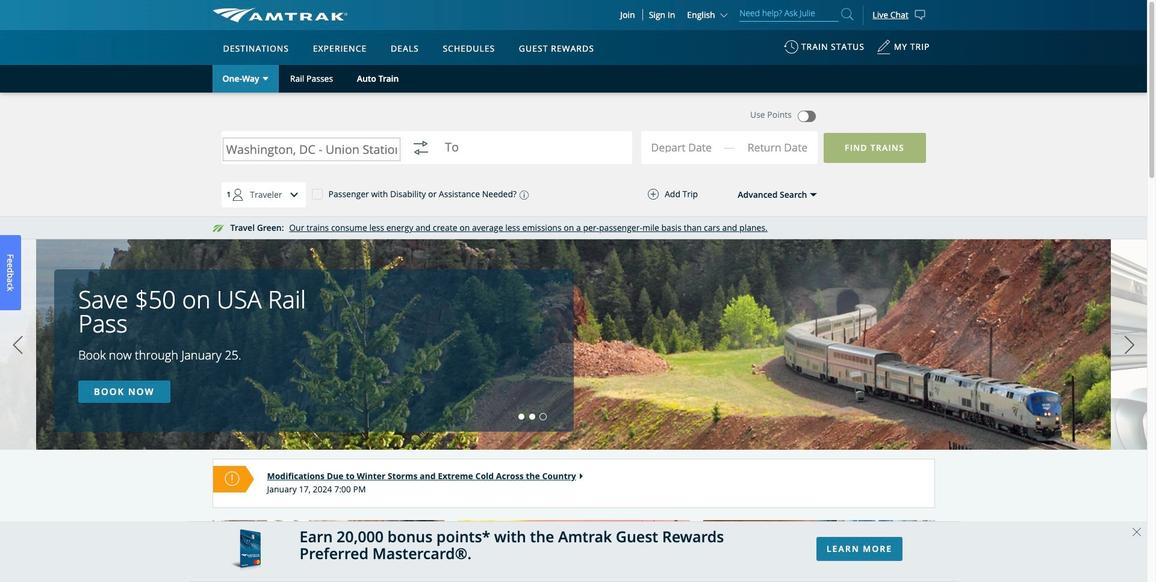 Task type: vqa. For each thing, say whether or not it's contained in the screenshot.
'regions map' image
yes



Task type: locate. For each thing, give the bounding box(es) containing it.
switch departure and arrival stations. image
[[406, 134, 435, 163]]

Please enter your search item search field
[[740, 6, 839, 22]]

regions map image
[[257, 101, 546, 269]]

application
[[257, 101, 546, 269]]

amtrak sustains leaf icon image
[[212, 225, 224, 233]]

slide 2 tab
[[529, 414, 535, 420]]

None field
[[226, 134, 397, 173], [445, 134, 615, 173], [653, 134, 737, 164], [653, 134, 737, 164]]

amtrak image
[[212, 8, 347, 22]]

search icon image
[[841, 6, 854, 22]]

None checkbox
[[312, 188, 322, 199]]

slide 1 tab
[[519, 414, 525, 420]]

new york city skyline image
[[457, 503, 690, 583]]

more information about accessible travel requests. image
[[517, 191, 529, 200]]

banner
[[0, 0, 1147, 278]]

slide 3 tab
[[540, 414, 546, 420]]

plus icon image
[[648, 189, 659, 200]]

To text field
[[445, 141, 615, 157]]

From text field
[[226, 141, 397, 157]]

select caret image
[[262, 77, 268, 80]]

passenger image
[[226, 183, 250, 207]]



Task type: describe. For each thing, give the bounding box(es) containing it.
none field the from
[[226, 134, 397, 173]]

next image
[[1121, 331, 1139, 361]]

choose a slide to display tab list
[[0, 414, 549, 420]]

amtrak guest rewards preferred mastercard image
[[230, 530, 260, 575]]

none field to
[[445, 134, 615, 173]]

person snaps picture of chicago union station interior image
[[212, 504, 444, 583]]

previous image
[[9, 331, 27, 361]]

open image
[[810, 193, 817, 197]]

click to add the number travelers and discount types image
[[282, 183, 306, 207]]



